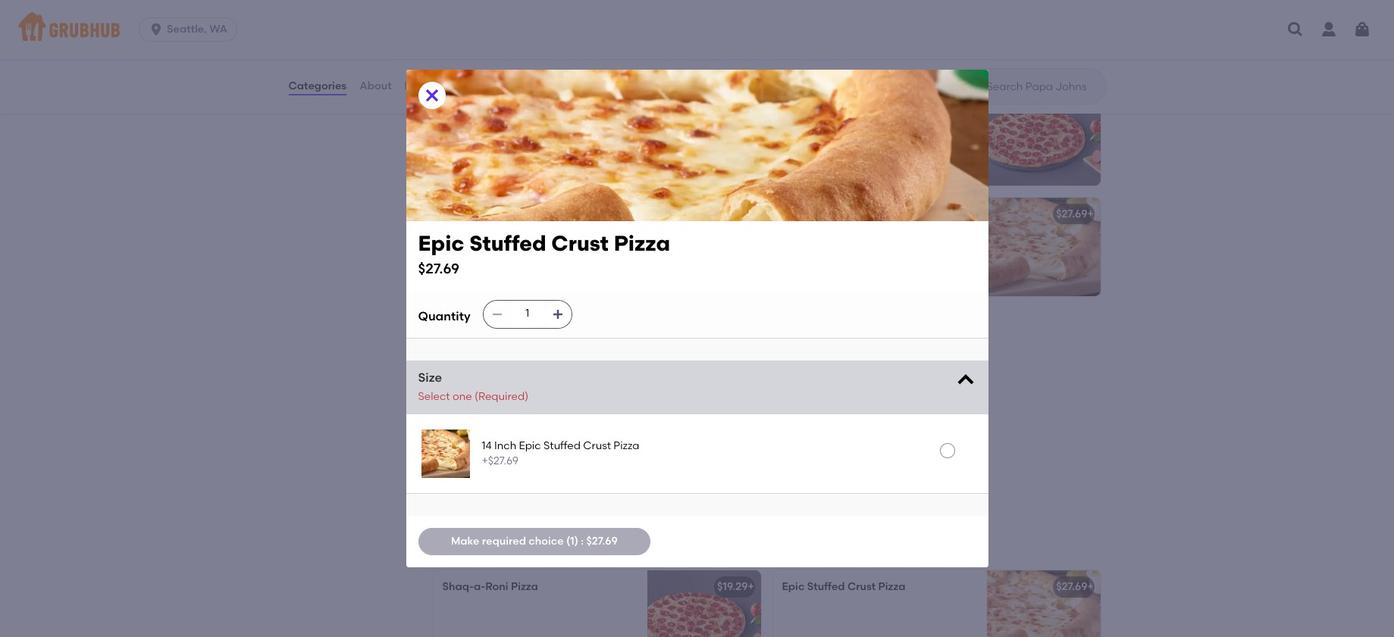 Task type: locate. For each thing, give the bounding box(es) containing it.
svg image
[[149, 22, 164, 37], [955, 370, 977, 391]]

+ for the super hawaiian pizza image
[[748, 97, 755, 110]]

categories
[[289, 80, 347, 92]]

epic inside epic stuffed crust pizza $27.69
[[418, 230, 465, 256]]

epic stuffed crust pizza image
[[987, 198, 1101, 297], [649, 408, 763, 506], [987, 571, 1101, 638]]

make
[[451, 536, 480, 549]]

ordered
[[458, 382, 499, 395]]

epic stuffed crust pizza $27.69
[[418, 230, 671, 278]]

quantity
[[418, 309, 471, 324]]

featured selection
[[430, 536, 581, 555]]

a-
[[814, 97, 825, 110], [474, 208, 486, 221], [474, 581, 486, 594]]

make required choice (1) : $27.69
[[451, 536, 618, 549]]

stuffed inside 14 inch epic stuffed crust pizza +$27.69
[[544, 440, 581, 453]]

inch
[[494, 440, 517, 453]]

stuffed inside epic stuffed crust pizza $27.69
[[470, 230, 547, 256]]

epic inside 14 inch epic stuffed crust pizza +$27.69
[[519, 440, 541, 453]]

1 vertical spatial $27.69 +
[[1057, 581, 1094, 594]]

crust
[[848, 208, 876, 221], [552, 230, 609, 256], [507, 420, 535, 433], [583, 440, 611, 453], [848, 581, 876, 594]]

the works pizza image
[[987, 0, 1101, 75]]

roni
[[825, 97, 848, 110], [486, 208, 509, 221], [486, 581, 509, 594]]

+ for shaq-a-roni pizza image to the top
[[1088, 97, 1094, 110]]

2 vertical spatial epic stuffed crust pizza image
[[987, 571, 1101, 638]]

shaq-a-roni pizza
[[782, 97, 878, 110], [443, 208, 538, 221], [443, 581, 538, 594]]

pizza
[[528, 97, 555, 110], [851, 97, 878, 110], [511, 208, 538, 221], [879, 208, 906, 221], [614, 230, 671, 256], [537, 420, 565, 433], [614, 440, 640, 453], [511, 581, 538, 594], [879, 581, 906, 594]]

1 vertical spatial shaq-a-roni pizza
[[443, 208, 538, 221]]

best
[[430, 361, 466, 380]]

epic inside button
[[441, 420, 464, 433]]

shaq-
[[782, 97, 814, 110], [443, 208, 474, 221], [443, 581, 474, 594]]

select
[[418, 391, 450, 404]]

seattle, wa button
[[139, 17, 243, 42]]

+
[[748, 97, 755, 110], [1088, 97, 1094, 110], [748, 208, 755, 221], [1088, 208, 1094, 221], [748, 581, 755, 594], [1088, 581, 1094, 594]]

1 vertical spatial shaq-
[[443, 208, 474, 221]]

about button
[[359, 59, 393, 114]]

super hawaiian pizza image
[[647, 87, 761, 186]]

2 vertical spatial $19.29
[[718, 581, 748, 594]]

on
[[501, 382, 514, 395]]

crust inside epic stuffed crust pizza button
[[507, 420, 535, 433]]

+$27.69
[[482, 455, 519, 468]]

about
[[360, 80, 392, 92]]

hawaiian
[[475, 97, 526, 110]]

0 vertical spatial epic stuffed crust pizza
[[782, 208, 906, 221]]

2 vertical spatial $19.29 +
[[718, 581, 755, 594]]

0 vertical spatial $27.69 +
[[1057, 208, 1094, 221]]

featured
[[430, 536, 503, 555]]

$27.69
[[1057, 208, 1088, 221], [418, 260, 460, 278], [587, 536, 618, 549], [1057, 581, 1088, 594]]

required
[[482, 536, 526, 549]]

2 vertical spatial shaq-
[[443, 581, 474, 594]]

(1)
[[567, 536, 579, 549]]

1 vertical spatial $19.29 +
[[718, 208, 755, 221]]

0 horizontal spatial svg image
[[149, 22, 164, 37]]

epic stuffed crust pizza button
[[432, 408, 763, 506]]

0 vertical spatial $19.29
[[1057, 97, 1088, 110]]

+ for shaq-a-roni pizza image to the middle
[[748, 208, 755, 221]]

0 vertical spatial shaq-a-roni pizza
[[782, 97, 878, 110]]

2 vertical spatial roni
[[486, 581, 509, 594]]

1 vertical spatial roni
[[486, 208, 509, 221]]

0 vertical spatial svg image
[[149, 22, 164, 37]]

$19.29
[[1057, 97, 1088, 110], [718, 208, 748, 221], [718, 581, 748, 594]]

$27.69 +
[[1057, 208, 1094, 221], [1057, 581, 1094, 594]]

1 vertical spatial epic stuffed crust pizza
[[441, 420, 565, 433]]

1 vertical spatial $19.29
[[718, 208, 748, 221]]

svg image
[[1287, 20, 1305, 39], [1354, 20, 1372, 39], [423, 86, 441, 104], [491, 308, 503, 320], [552, 308, 564, 320]]

$19.29 +
[[1057, 97, 1094, 110], [718, 208, 755, 221], [718, 581, 755, 594]]

epic
[[782, 208, 805, 221], [418, 230, 465, 256], [441, 420, 464, 433], [519, 440, 541, 453], [782, 581, 805, 594]]

1 horizontal spatial svg image
[[955, 370, 977, 391]]

epic stuffed crust pizza
[[782, 208, 906, 221], [441, 420, 565, 433], [782, 581, 906, 594]]

pizza inside 14 inch epic stuffed crust pizza +$27.69
[[614, 440, 640, 453]]

stuffed
[[808, 208, 845, 221], [470, 230, 547, 256], [466, 420, 504, 433], [544, 440, 581, 453], [808, 581, 845, 594]]

wa
[[209, 23, 228, 36]]

shaq-a-roni pizza image
[[987, 87, 1101, 186], [647, 198, 761, 297], [647, 571, 761, 638]]

size select one (required)
[[418, 371, 529, 404]]

super hawaiian pizza
[[443, 97, 555, 110]]

crust inside 14 inch epic stuffed crust pizza +$27.69
[[583, 440, 611, 453]]

(required)
[[475, 391, 529, 404]]

Input item quantity number field
[[511, 301, 544, 328]]



Task type: describe. For each thing, give the bounding box(es) containing it.
14 inch epic stuffed crust pizza image
[[421, 430, 470, 479]]

most
[[430, 382, 455, 395]]

epic stuffed crust pizza inside epic stuffed crust pizza button
[[441, 420, 565, 433]]

reviews
[[405, 80, 447, 92]]

0 vertical spatial a-
[[814, 97, 825, 110]]

+ for top epic stuffed crust pizza image
[[1088, 208, 1094, 221]]

Search Papa Johns search field
[[986, 80, 1102, 94]]

:
[[581, 536, 584, 549]]

0 vertical spatial roni
[[825, 97, 848, 110]]

0 vertical spatial epic stuffed crust pizza image
[[987, 198, 1101, 297]]

14 inch epic stuffed crust pizza +$27.69
[[482, 440, 640, 468]]

super
[[443, 97, 473, 110]]

categories button
[[288, 59, 348, 114]]

pizza inside epic stuffed crust pizza $27.69
[[614, 230, 671, 256]]

crust inside epic stuffed crust pizza $27.69
[[552, 230, 609, 256]]

0 vertical spatial shaq-a-roni pizza image
[[987, 87, 1101, 186]]

seattle,
[[167, 23, 207, 36]]

$27.69 inside epic stuffed crust pizza $27.69
[[418, 260, 460, 278]]

selection
[[507, 536, 581, 555]]

0 vertical spatial $19.29 +
[[1057, 97, 1094, 110]]

1 vertical spatial a-
[[474, 208, 486, 221]]

reviews button
[[404, 59, 448, 114]]

best sellers most ordered on grubhub
[[430, 361, 563, 395]]

+ for the bottom shaq-a-roni pizza image
[[748, 581, 755, 594]]

1 vertical spatial shaq-a-roni pizza image
[[647, 198, 761, 297]]

one
[[453, 391, 472, 404]]

search icon image
[[963, 77, 981, 96]]

2 vertical spatial epic stuffed crust pizza
[[782, 581, 906, 594]]

2 vertical spatial a-
[[474, 581, 486, 594]]

1 vertical spatial epic stuffed crust pizza image
[[649, 408, 763, 506]]

choice
[[529, 536, 564, 549]]

the meats pizza image
[[647, 0, 761, 75]]

2 vertical spatial shaq-a-roni pizza
[[443, 581, 538, 594]]

2 $27.69 + from the top
[[1057, 581, 1094, 594]]

seattle, wa
[[167, 23, 228, 36]]

sellers
[[469, 361, 522, 380]]

1 $27.69 + from the top
[[1057, 208, 1094, 221]]

0 vertical spatial shaq-
[[782, 97, 814, 110]]

$17.19 +
[[721, 97, 755, 110]]

14
[[482, 440, 492, 453]]

pizza inside button
[[537, 420, 565, 433]]

grubhub
[[517, 382, 563, 395]]

stuffed inside button
[[466, 420, 504, 433]]

svg image inside seattle, wa button
[[149, 22, 164, 37]]

$17.19
[[721, 97, 748, 110]]

size
[[418, 371, 442, 385]]

+ for bottom epic stuffed crust pizza image
[[1088, 581, 1094, 594]]

main navigation navigation
[[0, 0, 1395, 59]]

2 vertical spatial shaq-a-roni pizza image
[[647, 571, 761, 638]]

1 vertical spatial svg image
[[955, 370, 977, 391]]



Task type: vqa. For each thing, say whether or not it's contained in the screenshot.
Seattle,
yes



